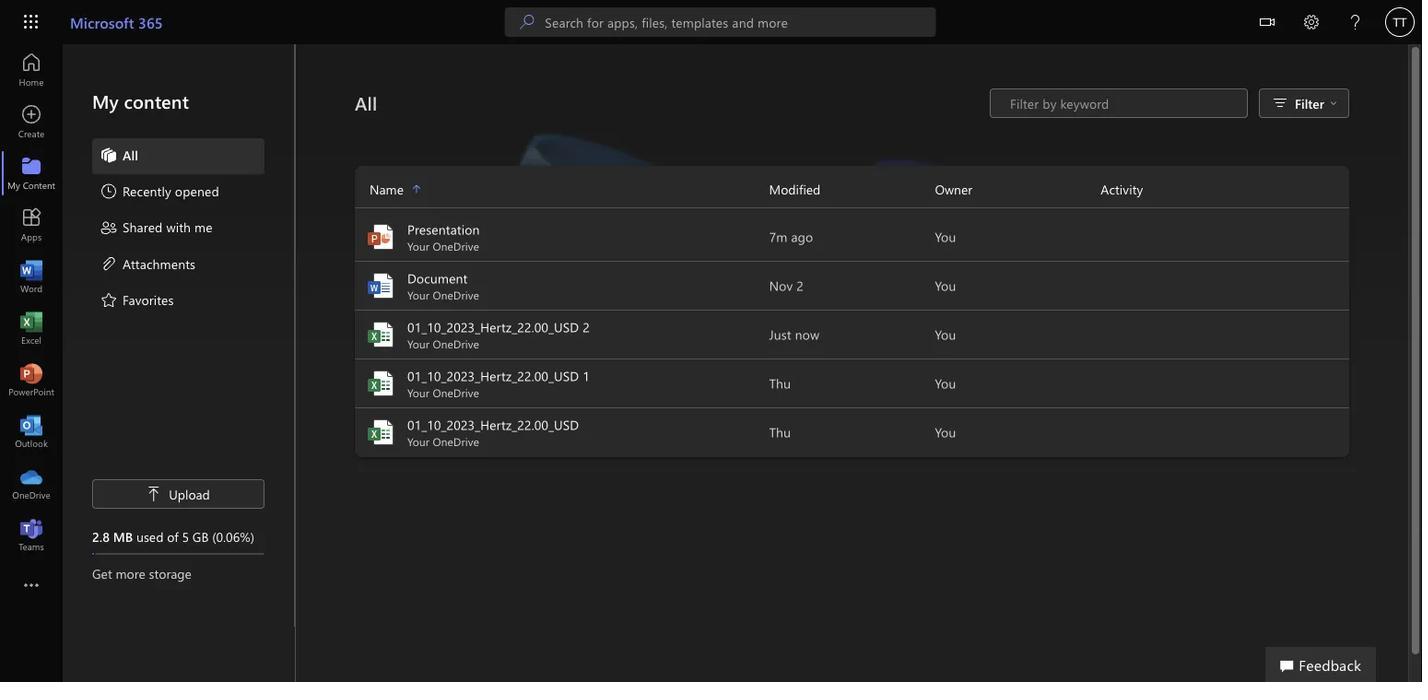 Task type: vqa. For each thing, say whether or not it's contained in the screenshot.
create new
no



Task type: locate. For each thing, give the bounding box(es) containing it.
01_10_2023_hertz_22.00_usd inside name 01_10_2023_hertz_22.00_usd cell
[[408, 416, 579, 433]]

Search box. Suggestions appear as you type. search field
[[545, 7, 936, 37]]

name 01_10_2023_hertz_22.00_usd 1 cell
[[355, 367, 769, 400]]

onedrive inside document your onedrive
[[433, 288, 479, 302]]

create image
[[22, 112, 41, 131]]

of
[[167, 528, 179, 545]]

excel image
[[22, 319, 41, 337], [366, 369, 396, 398]]

0 vertical spatial 2
[[797, 277, 804, 294]]

just
[[769, 326, 792, 343]]

Filter by keyword text field
[[1009, 94, 1238, 112]]

onedrive inside the 01_10_2023_hertz_22.00_usd 1 your onedrive
[[433, 385, 479, 400]]

 upload
[[147, 485, 210, 502]]

2 inside 01_10_2023_hertz_22.00_usd 2 your onedrive
[[583, 319, 590, 336]]

excel image for 01_10_2023_hertz_22.00_usd
[[366, 418, 396, 447]]

2 your from the top
[[408, 288, 430, 302]]

owner button
[[935, 179, 1101, 200]]

thu
[[769, 375, 791, 392], [769, 424, 791, 441]]

word image
[[366, 271, 396, 301]]

favorites
[[123, 291, 174, 308]]

1 vertical spatial thu
[[769, 424, 791, 441]]

outlook image
[[22, 422, 41, 441]]

2 01_10_2023_hertz_22.00_usd from the top
[[408, 367, 579, 384]]

1 vertical spatial excel image
[[366, 369, 396, 398]]

01_10_2023_hertz_22.00_usd for 1
[[408, 367, 579, 384]]

excel image inside name 01_10_2023_hertz_22.00_usd 1 cell
[[366, 369, 396, 398]]

onedrive for presentation
[[433, 239, 479, 254]]

menu
[[92, 138, 265, 319]]

document
[[408, 270, 468, 287]]

onedrive down presentation
[[433, 239, 479, 254]]

onedrive up 01_10_2023_hertz_22.00_usd your onedrive
[[433, 385, 479, 400]]

displaying 5 out of 5 files. status
[[990, 89, 1248, 118]]

3 01_10_2023_hertz_22.00_usd from the top
[[408, 416, 579, 433]]

all element
[[100, 146, 138, 168]]

menu containing all
[[92, 138, 265, 319]]

name 01_10_2023_hertz_22.00_usd 2 cell
[[355, 318, 769, 351]]

1 horizontal spatial excel image
[[366, 369, 396, 398]]

0 vertical spatial thu
[[769, 375, 791, 392]]


[[1260, 15, 1275, 30]]

all up name
[[355, 91, 377, 115]]

0 vertical spatial all
[[355, 91, 377, 115]]

1 you from the top
[[935, 228, 956, 245]]

get more storage button
[[92, 564, 265, 583]]

3 you from the top
[[935, 326, 956, 343]]

01_10_2023_hertz_22.00_usd inside 01_10_2023_hertz_22.00_usd 2 your onedrive
[[408, 319, 579, 336]]

2 right nov
[[797, 277, 804, 294]]

3 your from the top
[[408, 337, 430, 351]]

0 horizontal spatial 2
[[583, 319, 590, 336]]

onedrive for document
[[433, 288, 479, 302]]

all up recently at the top left of page
[[123, 146, 138, 163]]

1 thu from the top
[[769, 375, 791, 392]]

1 horizontal spatial 2
[[797, 277, 804, 294]]

4 onedrive from the top
[[433, 385, 479, 400]]

onedrive down the 01_10_2023_hertz_22.00_usd 1 your onedrive
[[433, 434, 479, 449]]

excel image inside name 01_10_2023_hertz_22.00_usd cell
[[366, 418, 396, 447]]

navigation
[[0, 44, 63, 561]]

mb
[[113, 528, 133, 545]]

recently
[[123, 182, 171, 199]]

nov 2
[[769, 277, 804, 294]]

attachments element
[[100, 254, 196, 276]]

you
[[935, 228, 956, 245], [935, 277, 956, 294], [935, 326, 956, 343], [935, 375, 956, 392], [935, 424, 956, 441]]

nov
[[769, 277, 793, 294]]

1 horizontal spatial powerpoint image
[[366, 222, 396, 252]]

0 vertical spatial powerpoint image
[[366, 222, 396, 252]]

your for 01_10_2023_hertz_22.00_usd
[[408, 434, 430, 449]]

1 vertical spatial powerpoint image
[[22, 371, 41, 389]]

teams image
[[22, 526, 41, 544]]

2 for 01_10_2023_hertz_22.00_usd 2 your onedrive
[[583, 319, 590, 336]]

onedrive for 01_10_2023_hertz_22.00_usd
[[433, 434, 479, 449]]

01_10_2023_hertz_22.00_usd inside the 01_10_2023_hertz_22.00_usd 1 your onedrive
[[408, 367, 579, 384]]

0 vertical spatial excel image
[[22, 319, 41, 337]]


[[1330, 100, 1338, 107]]

activity
[[1101, 181, 1144, 198]]

0 vertical spatial 01_10_2023_hertz_22.00_usd
[[408, 319, 579, 336]]

2 onedrive from the top
[[433, 288, 479, 302]]

powerpoint image up outlook icon at the left bottom
[[22, 371, 41, 389]]

01_10_2023_hertz_22.00_usd 2 your onedrive
[[408, 319, 590, 351]]

filter 
[[1295, 95, 1338, 112]]

onedrive
[[433, 239, 479, 254], [433, 288, 479, 302], [433, 337, 479, 351], [433, 385, 479, 400], [433, 434, 479, 449]]

0 horizontal spatial powerpoint image
[[22, 371, 41, 389]]

01_10_2023_hertz_22.00_usd
[[408, 319, 579, 336], [408, 367, 579, 384], [408, 416, 579, 433]]

shared
[[123, 219, 163, 236]]

your for document
[[408, 288, 430, 302]]

1 excel image from the top
[[366, 320, 396, 349]]

1 vertical spatial excel image
[[366, 418, 396, 447]]

excel image for 01_10_2023_hertz_22.00_usd 2
[[366, 320, 396, 349]]

just now
[[769, 326, 820, 343]]

0 vertical spatial excel image
[[366, 320, 396, 349]]

onedrive image
[[22, 474, 41, 492]]

all
[[355, 91, 377, 115], [123, 146, 138, 163]]

2 you from the top
[[935, 277, 956, 294]]

5 onedrive from the top
[[433, 434, 479, 449]]

owner
[[935, 181, 973, 198]]

upload
[[169, 485, 210, 502]]

1 onedrive from the top
[[433, 239, 479, 254]]

menu inside my content left pane navigation navigation
[[92, 138, 265, 319]]

5 your from the top
[[408, 434, 430, 449]]

None search field
[[505, 7, 936, 37]]

1 01_10_2023_hertz_22.00_usd from the top
[[408, 319, 579, 336]]

get
[[92, 565, 112, 582]]

01_10_2023_hertz_22.00_usd up the 01_10_2023_hertz_22.00_usd 1 your onedrive
[[408, 319, 579, 336]]

01_10_2023_hertz_22.00_usd down 01_10_2023_hertz_22.00_usd 2 your onedrive
[[408, 367, 579, 384]]

powerpoint image down name
[[366, 222, 396, 252]]

apps image
[[22, 216, 41, 234]]

2 excel image from the top
[[366, 418, 396, 447]]

excel image inside name 01_10_2023_hertz_22.00_usd 2 cell
[[366, 320, 396, 349]]

your inside document your onedrive
[[408, 288, 430, 302]]

2 vertical spatial 01_10_2023_hertz_22.00_usd
[[408, 416, 579, 433]]

onedrive inside the "presentation your onedrive"
[[433, 239, 479, 254]]

4 your from the top
[[408, 385, 430, 400]]

microsoft 365 banner
[[0, 0, 1423, 47]]

your inside 01_10_2023_hertz_22.00_usd your onedrive
[[408, 434, 430, 449]]

1 horizontal spatial all
[[355, 91, 377, 115]]

onedrive inside 01_10_2023_hertz_22.00_usd your onedrive
[[433, 434, 479, 449]]

0 horizontal spatial excel image
[[22, 319, 41, 337]]

2 thu from the top
[[769, 424, 791, 441]]

powerpoint image inside name presentation cell
[[366, 222, 396, 252]]

row
[[355, 179, 1350, 208]]

thu for 01_10_2023_hertz_22.00_usd
[[769, 424, 791, 441]]

2
[[797, 277, 804, 294], [583, 319, 590, 336]]

1 vertical spatial 2
[[583, 319, 590, 336]]

your inside 01_10_2023_hertz_22.00_usd 2 your onedrive
[[408, 337, 430, 351]]

3 onedrive from the top
[[433, 337, 479, 351]]

0 horizontal spatial all
[[123, 146, 138, 163]]

7m ago
[[769, 228, 813, 245]]

powerpoint image
[[366, 222, 396, 252], [22, 371, 41, 389]]

excel image
[[366, 320, 396, 349], [366, 418, 396, 447]]

1 vertical spatial all
[[123, 146, 138, 163]]

5
[[182, 528, 189, 545]]

2 down name document cell
[[583, 319, 590, 336]]

onedrive up the 01_10_2023_hertz_22.00_usd 1 your onedrive
[[433, 337, 479, 351]]

your
[[408, 239, 430, 254], [408, 288, 430, 302], [408, 337, 430, 351], [408, 385, 430, 400], [408, 434, 430, 449]]

onedrive down document
[[433, 288, 479, 302]]

1 vertical spatial 01_10_2023_hertz_22.00_usd
[[408, 367, 579, 384]]

your inside the "presentation your onedrive"
[[408, 239, 430, 254]]

01_10_2023_hertz_22.00_usd down the 01_10_2023_hertz_22.00_usd 1 your onedrive
[[408, 416, 579, 433]]

7m
[[769, 228, 788, 245]]

1 your from the top
[[408, 239, 430, 254]]



Task type: describe. For each thing, give the bounding box(es) containing it.
with
[[166, 219, 191, 236]]

all inside my content left pane navigation navigation
[[123, 146, 138, 163]]

now
[[795, 326, 820, 343]]

modified button
[[769, 179, 935, 200]]

name 01_10_2023_hertz_22.00_usd cell
[[355, 416, 769, 449]]

shared with me
[[123, 219, 213, 236]]

storage
[[149, 565, 192, 582]]


[[147, 487, 162, 502]]

more
[[116, 565, 145, 582]]

modified
[[769, 181, 821, 198]]

presentation
[[408, 221, 480, 238]]

home image
[[22, 61, 41, 79]]

onedrive inside 01_10_2023_hertz_22.00_usd 2 your onedrive
[[433, 337, 479, 351]]

tt button
[[1378, 0, 1423, 44]]

4 you from the top
[[935, 375, 956, 392]]

opened
[[175, 182, 219, 199]]

you for ago
[[935, 228, 956, 245]]

feedback button
[[1266, 647, 1376, 682]]

name
[[370, 181, 404, 198]]

attachments
[[123, 255, 196, 272]]

my content image
[[22, 164, 41, 183]]

document your onedrive
[[408, 270, 479, 302]]

thu for 01_10_2023_hertz_22.00_usd 1
[[769, 375, 791, 392]]

used
[[136, 528, 164, 545]]

shared with me element
[[100, 218, 213, 240]]

microsoft
[[70, 12, 134, 32]]

(0.06%)
[[212, 528, 254, 545]]

row containing name
[[355, 179, 1350, 208]]

me
[[195, 219, 213, 236]]

name button
[[355, 179, 769, 200]]

you for 2
[[935, 277, 956, 294]]

2.8 mb used of 5 gb (0.06%)
[[92, 528, 254, 545]]

activity, column 4 of 4 column header
[[1101, 179, 1350, 200]]

5 you from the top
[[935, 424, 956, 441]]

01_10_2023_hertz_22.00_usd your onedrive
[[408, 416, 579, 449]]

2.8
[[92, 528, 110, 545]]

recently opened
[[123, 182, 219, 199]]

01_10_2023_hertz_22.00_usd for your
[[408, 416, 579, 433]]

word image
[[22, 267, 41, 286]]

microsoft 365
[[70, 12, 163, 32]]

gb
[[193, 528, 209, 545]]

my content left pane navigation navigation
[[63, 44, 295, 627]]

 button
[[1246, 0, 1290, 47]]

2 for nov 2
[[797, 277, 804, 294]]

favorites element
[[100, 290, 174, 312]]

my content
[[92, 89, 189, 113]]

tt
[[1394, 15, 1407, 29]]

01_10_2023_hertz_22.00_usd 1 your onedrive
[[408, 367, 590, 400]]

presentation your onedrive
[[408, 221, 480, 254]]

view more apps image
[[22, 577, 41, 596]]

name presentation cell
[[355, 220, 769, 254]]

1
[[583, 367, 590, 384]]

name document cell
[[355, 269, 769, 302]]

recently opened element
[[100, 182, 219, 204]]

your for presentation
[[408, 239, 430, 254]]

you for now
[[935, 326, 956, 343]]

feedback
[[1299, 655, 1362, 674]]

get more storage
[[92, 565, 192, 582]]

ago
[[791, 228, 813, 245]]

content
[[124, 89, 189, 113]]

none search field inside microsoft 365 banner
[[505, 7, 936, 37]]

01_10_2023_hertz_22.00_usd for 2
[[408, 319, 579, 336]]

my
[[92, 89, 119, 113]]

filter
[[1295, 95, 1325, 112]]

365
[[138, 12, 163, 32]]

your inside the 01_10_2023_hertz_22.00_usd 1 your onedrive
[[408, 385, 430, 400]]



